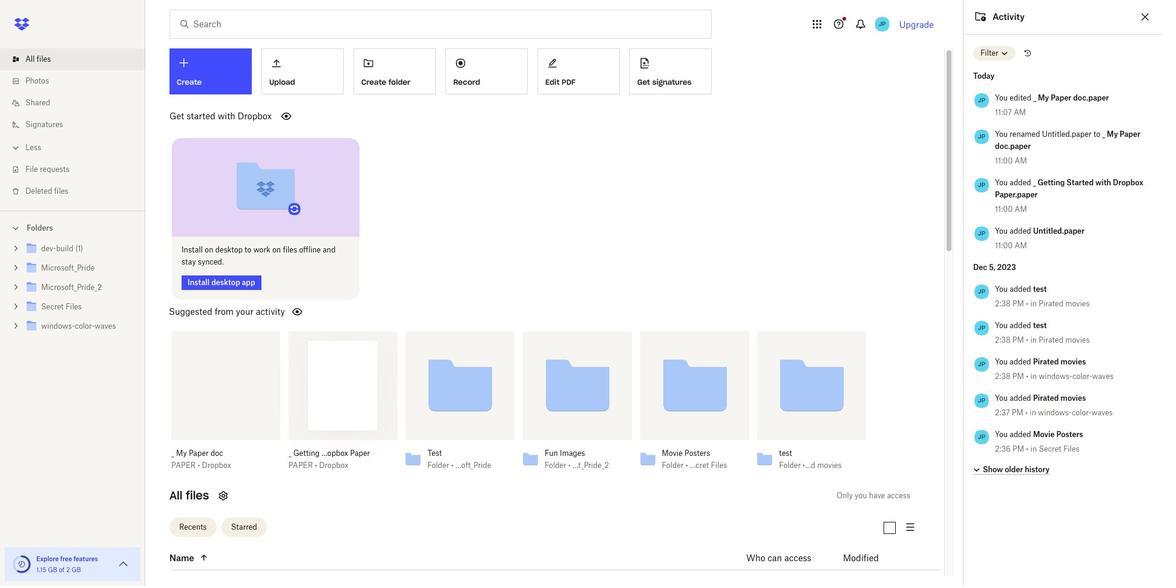 Task type: describe. For each thing, give the bounding box(es) containing it.
you renamed untitled.paper to
[[995, 130, 1103, 139]]

you added pirated movies 2:37 pm • in windows-color-waves
[[995, 394, 1113, 417]]

to for untitled.paper
[[1094, 130, 1101, 139]]

explore free features 1.15 gb of 2 gb
[[36, 555, 98, 573]]

test inside the test folder •…d movies
[[779, 448, 792, 457]]

• inside _ my paper doc paper • dropbox
[[198, 460, 200, 470]]

2023
[[998, 263, 1016, 272]]

jp button
[[873, 15, 892, 34]]

create folder button
[[354, 48, 436, 94]]

activity
[[256, 306, 285, 316]]

color- for you added pirated movies 2:37 pm • in windows-color-waves
[[1072, 408, 1092, 417]]

_ getting …opbox paper button
[[289, 448, 371, 458]]

test button
[[428, 448, 493, 458]]

you added pirated movies 2:38 pm • in windows-color-waves
[[995, 357, 1114, 381]]

paper.paper
[[995, 190, 1038, 199]]

2:38 inside you added pirated movies 2:38 pm • in windows-color-waves
[[995, 372, 1011, 381]]

microsoft_pride link
[[24, 260, 136, 277]]

today
[[974, 71, 995, 81]]

have
[[869, 491, 885, 500]]

desktop inside button
[[211, 278, 240, 287]]

history
[[1025, 465, 1050, 474]]

microsoft_pride_2 link
[[24, 280, 136, 296]]

0 vertical spatial access
[[887, 491, 911, 500]]

2 you from the top
[[995, 130, 1008, 139]]

files left the folder settings icon
[[186, 488, 209, 502]]

1 vertical spatial test
[[1033, 321, 1047, 330]]

modified button
[[843, 550, 911, 565]]

windows- for 2:37 pm
[[1038, 408, 1072, 417]]

file requests
[[25, 165, 70, 174]]

synced.
[[198, 257, 224, 266]]

•…d
[[803, 460, 816, 470]]

suggested
[[169, 306, 212, 316]]

1.15
[[36, 566, 46, 573]]

in for you added pirated movies 2:37 pm • in windows-color-waves
[[1030, 408, 1037, 417]]

…t_pride_2
[[573, 460, 609, 470]]

upload button
[[262, 48, 344, 94]]

signatures
[[25, 120, 63, 129]]

you inside you added untitled.paper 11:00 am
[[995, 226, 1008, 236]]

group containing dev-build (1)
[[0, 237, 145, 345]]

waves for you added pirated movies 2:38 pm • in windows-color-waves
[[1093, 372, 1114, 381]]

photos link
[[10, 70, 145, 92]]

_ for _ getting …opbox paper paper • dropbox
[[289, 448, 291, 457]]

dec 5, 2023
[[974, 263, 1016, 272]]

of
[[59, 566, 65, 573]]

started
[[1067, 178, 1094, 187]]

folder inside test folder • …oft_pride
[[428, 460, 449, 470]]

movie posters button
[[662, 448, 728, 458]]

only you have access
[[837, 491, 911, 500]]

4 added from the top
[[1010, 321, 1031, 330]]

suggested from your activity
[[169, 306, 285, 316]]

close right sidebar image
[[1138, 10, 1153, 24]]

get signatures
[[638, 77, 692, 86]]

movie inside movie posters folder • …cret files
[[662, 448, 683, 457]]

windows- for 2:38 pm
[[1039, 372, 1073, 381]]

2 gb from the left
[[72, 566, 81, 573]]

fun
[[545, 448, 558, 457]]

fun images button
[[545, 448, 610, 458]]

features
[[74, 555, 98, 562]]

file requests link
[[10, 159, 145, 180]]

photos
[[25, 76, 49, 85]]

doc.paper inside "_ my paper doc.paper"
[[995, 142, 1031, 151]]

_ my paper doc button
[[171, 448, 254, 458]]

files inside the "install on desktop to work on files offline and stay synced."
[[283, 245, 297, 254]]

secret files link
[[24, 299, 136, 315]]

am down paper.paper
[[1015, 205, 1027, 214]]

list containing all files
[[0, 41, 145, 211]]

6 you from the top
[[995, 321, 1008, 330]]

deleted files
[[25, 186, 68, 196]]

in for you added pirated movies 2:38 pm • in windows-color-waves
[[1031, 372, 1037, 381]]

folder inside the test folder •…d movies
[[779, 460, 801, 470]]

explore
[[36, 555, 59, 562]]

work
[[253, 245, 271, 254]]

rewind this folder image
[[1023, 48, 1033, 58]]

2:37
[[995, 408, 1010, 417]]

folder inside fun images folder • …t_pride_2
[[545, 460, 567, 470]]

you added untitled.paper 11:00 am
[[995, 226, 1085, 250]]

paper for getting
[[289, 460, 313, 470]]

folder • …cret files button
[[662, 460, 728, 470]]

microsoft_pride_2
[[41, 283, 102, 292]]

folder • …t_pride_2 button
[[545, 460, 610, 470]]

• inside _ getting …opbox paper paper • dropbox
[[315, 460, 317, 470]]

folders
[[27, 223, 53, 232]]

modified
[[843, 552, 879, 563]]

all files inside all files link
[[25, 54, 51, 64]]

deleted files link
[[10, 180, 145, 202]]

folder settings image
[[216, 488, 231, 503]]

• inside you added movie posters 2:36 pm • in secret files
[[1026, 444, 1029, 453]]

dropbox inside the _ getting started with dropbox paper.paper
[[1113, 178, 1144, 187]]

11:07
[[995, 108, 1012, 117]]

files inside group
[[66, 302, 82, 311]]

upgrade
[[900, 19, 934, 29]]

_ for _ my paper doc.paper
[[1103, 130, 1106, 139]]

from
[[215, 306, 234, 316]]

upload
[[269, 77, 295, 86]]

(1)
[[75, 244, 83, 253]]

table containing name
[[143, 546, 941, 586]]

you added movie posters 2:36 pm • in secret files
[[995, 430, 1084, 453]]

you edited _ my paper doc.paper 11:07 am
[[995, 93, 1109, 117]]

install desktop app
[[188, 278, 255, 287]]

1 gb from the left
[[48, 566, 57, 573]]

desktop inside the "install on desktop to work on files offline and stay synced."
[[215, 245, 243, 254]]

get started with dropbox
[[170, 111, 272, 121]]

dropbox down the upload
[[238, 111, 272, 121]]

you added
[[995, 178, 1033, 187]]

folder
[[389, 77, 411, 86]]

_ getting …opbox paper paper • dropbox
[[289, 448, 370, 470]]

added inside you added pirated movies 2:38 pm • in windows-color-waves
[[1010, 357, 1031, 366]]

folder • …oft_pride button
[[428, 460, 493, 470]]

posters inside you added movie posters 2:36 pm • in secret files
[[1057, 430, 1084, 439]]

you inside you edited _ my paper doc.paper 11:07 am
[[995, 93, 1008, 102]]

you inside you added movie posters 2:36 pm • in secret files
[[995, 430, 1008, 439]]

all files link
[[10, 48, 145, 70]]

stay
[[182, 257, 196, 266]]

…oft_pride
[[456, 460, 491, 470]]

show older history button
[[972, 465, 1050, 475]]

_ for _ getting started with dropbox paper.paper
[[1033, 178, 1036, 187]]

build
[[56, 244, 73, 253]]

5 you from the top
[[995, 285, 1008, 294]]

1 horizontal spatial all
[[170, 488, 182, 502]]

older
[[1005, 465, 1023, 474]]

my for _ my paper doc paper • dropbox
[[176, 448, 187, 457]]

create button
[[170, 48, 252, 94]]

11:00 am for _ getting started with dropbox paper.paper
[[995, 205, 1027, 214]]

dev-
[[41, 244, 56, 253]]

0 vertical spatial test
[[1033, 285, 1047, 294]]

starred button
[[221, 518, 267, 537]]

1 2:38 from the top
[[995, 299, 1011, 308]]

install on desktop to work on files offline and stay synced.
[[182, 245, 336, 266]]

movies for you added pirated movies 2:37 pm • in windows-color-waves
[[1061, 394, 1086, 403]]



Task type: vqa. For each thing, say whether or not it's contained in the screenshot.
_ My Paper Doc Paper • Dropbox
yes



Task type: locate. For each thing, give the bounding box(es) containing it.
2 folder from the left
[[545, 460, 567, 470]]

to left work
[[245, 245, 252, 254]]

0 horizontal spatial doc.paper
[[995, 142, 1031, 151]]

_ my paper doc paper • dropbox
[[171, 448, 231, 470]]

1 horizontal spatial with
[[1096, 178, 1112, 187]]

starred
[[231, 523, 257, 532]]

folder down test
[[428, 460, 449, 470]]

paper inside _ getting …opbox paper paper • dropbox
[[289, 460, 313, 470]]

paper • dropbox button down _ getting …opbox paper button
[[289, 460, 371, 470]]

1 horizontal spatial access
[[887, 491, 911, 500]]

waves for you added pirated movies 2:37 pm • in windows-color-waves
[[1092, 408, 1113, 417]]

0 horizontal spatial getting
[[293, 448, 320, 457]]

7 you from the top
[[995, 357, 1008, 366]]

my
[[1038, 93, 1049, 102], [1107, 130, 1118, 139], [176, 448, 187, 457]]

get inside button
[[638, 77, 650, 86]]

1 11:00 from the top
[[995, 156, 1013, 165]]

requests
[[40, 165, 70, 174]]

create for create
[[177, 77, 202, 87]]

• inside you added pirated movies 2:37 pm • in windows-color-waves
[[1026, 408, 1028, 417]]

• inside you added pirated movies 2:38 pm • in windows-color-waves
[[1026, 372, 1029, 381]]

1 horizontal spatial files
[[711, 460, 727, 470]]

files inside list item
[[37, 54, 51, 64]]

create inside button
[[361, 77, 386, 86]]

microsoft_pride
[[41, 263, 95, 272]]

you added test 2:38 pm • in pirated movies down 2023 at the top right of page
[[995, 285, 1090, 308]]

_ inside the _ getting started with dropbox paper.paper
[[1033, 178, 1036, 187]]

2 vertical spatial windows-
[[1038, 408, 1072, 417]]

11:00 for _ my paper doc.paper
[[995, 156, 1013, 165]]

with
[[218, 111, 235, 121], [1096, 178, 1112, 187]]

files down you added pirated movies 2:37 pm • in windows-color-waves
[[1064, 444, 1080, 453]]

am inside you edited _ my paper doc.paper 11:07 am
[[1014, 108, 1026, 117]]

paper • dropbox button for paper
[[171, 460, 254, 470]]

create up started
[[177, 77, 202, 87]]

waves inside you added pirated movies 2:37 pm • in windows-color-waves
[[1092, 408, 1113, 417]]

1 vertical spatial desktop
[[211, 278, 240, 287]]

1 vertical spatial my
[[1107, 130, 1118, 139]]

windows- inside 'link'
[[41, 321, 75, 331]]

access right can
[[785, 552, 812, 563]]

1 vertical spatial doc.paper
[[995, 142, 1031, 151]]

create for create folder
[[361, 77, 386, 86]]

5 added from the top
[[1010, 357, 1031, 366]]

1 horizontal spatial getting
[[1038, 178, 1065, 187]]

0 horizontal spatial access
[[785, 552, 812, 563]]

1 horizontal spatial posters
[[1057, 430, 1084, 439]]

to for desktop
[[245, 245, 252, 254]]

my inside you edited _ my paper doc.paper 11:07 am
[[1038, 93, 1049, 102]]

windows- up you added pirated movies 2:37 pm • in windows-color-waves
[[1039, 372, 1073, 381]]

1 vertical spatial untitled.paper
[[1033, 226, 1085, 236]]

_ up paper.paper
[[1033, 178, 1036, 187]]

1 vertical spatial 2:38
[[995, 335, 1011, 345]]

0 horizontal spatial get
[[170, 111, 184, 121]]

0 horizontal spatial all files
[[25, 54, 51, 64]]

paper inside _ my paper doc paper • dropbox
[[189, 448, 209, 457]]

11:00 down paper.paper
[[995, 205, 1013, 214]]

pm for you added pirated movies 2:37 pm • in windows-color-waves
[[1012, 408, 1024, 417]]

0 vertical spatial 2:38
[[995, 299, 1011, 308]]

am up "you added"
[[1015, 156, 1027, 165]]

1 vertical spatial 11:00
[[995, 205, 1013, 214]]

3 added from the top
[[1010, 285, 1031, 294]]

…opbox
[[322, 448, 348, 457]]

all files up "recents"
[[170, 488, 209, 502]]

1 horizontal spatial get
[[638, 77, 650, 86]]

jp inside popup button
[[879, 20, 886, 28]]

dropbox inside _ my paper doc paper • dropbox
[[202, 460, 231, 470]]

my for _ my paper doc.paper
[[1107, 130, 1118, 139]]

test up folder •…d movies button on the bottom right
[[779, 448, 792, 457]]

edit pdf button
[[538, 48, 620, 94]]

1 vertical spatial with
[[1096, 178, 1112, 187]]

list
[[0, 41, 145, 211]]

dec
[[974, 263, 988, 272]]

folders button
[[0, 219, 145, 237]]

paper inside "_ my paper doc.paper"
[[1120, 130, 1141, 139]]

0 vertical spatial my
[[1038, 93, 1049, 102]]

dropbox down doc
[[202, 460, 231, 470]]

getting for •
[[293, 448, 320, 457]]

dev-build (1) link
[[24, 241, 136, 257]]

files left offline
[[283, 245, 297, 254]]

dropbox down …opbox
[[319, 460, 348, 470]]

0 horizontal spatial on
[[205, 245, 213, 254]]

folder down movie posters button
[[662, 460, 684, 470]]

to
[[1094, 130, 1101, 139], [245, 245, 252, 254]]

0 horizontal spatial my
[[176, 448, 187, 457]]

waves inside 'link'
[[95, 321, 116, 331]]

folder left •…d
[[779, 460, 801, 470]]

2 you added test 2:38 pm • in pirated movies from the top
[[995, 321, 1090, 345]]

1 horizontal spatial to
[[1094, 130, 1101, 139]]

less
[[25, 143, 41, 152]]

_
[[1034, 93, 1037, 102], [1103, 130, 1106, 139], [1033, 178, 1036, 187], [171, 448, 174, 457], [289, 448, 291, 457]]

untitled.paper down you edited _ my paper doc.paper 11:07 am in the top of the page
[[1043, 130, 1092, 139]]

11:00 am for _ my paper doc.paper
[[995, 156, 1027, 165]]

2 11:00 am from the top
[[995, 205, 1027, 214]]

on up synced.
[[205, 245, 213, 254]]

1 vertical spatial secret
[[1039, 444, 1062, 453]]

0 horizontal spatial paper • dropbox button
[[171, 460, 254, 470]]

doc.paper
[[1074, 93, 1109, 102], [995, 142, 1031, 151]]

1 vertical spatial color-
[[1073, 372, 1093, 381]]

2:38
[[995, 299, 1011, 308], [995, 335, 1011, 345], [995, 372, 1011, 381]]

paper down _ my paper doc button
[[171, 460, 196, 470]]

2:38 up 2:37
[[995, 372, 1011, 381]]

1 horizontal spatial on
[[272, 245, 281, 254]]

fun images folder • …t_pride_2
[[545, 448, 609, 470]]

8 you from the top
[[995, 394, 1008, 403]]

paper down _ getting …opbox paper button
[[289, 460, 313, 470]]

1 vertical spatial windows-
[[1039, 372, 1073, 381]]

get for get signatures
[[638, 77, 650, 86]]

folder down fun
[[545, 460, 567, 470]]

2 added from the top
[[1010, 226, 1031, 236]]

secret inside you added movie posters 2:36 pm • in secret files
[[1039, 444, 1062, 453]]

untitled.paper inside you added untitled.paper 11:00 am
[[1033, 226, 1085, 236]]

with inside the _ getting started with dropbox paper.paper
[[1096, 178, 1112, 187]]

color- inside you added pirated movies 2:37 pm • in windows-color-waves
[[1072, 408, 1092, 417]]

1 added from the top
[[1010, 178, 1031, 187]]

all files up the 'photos'
[[25, 54, 51, 64]]

untitled.paper down the _ getting started with dropbox paper.paper
[[1033, 226, 1085, 236]]

free
[[60, 555, 72, 562]]

color- down secret files link
[[75, 321, 95, 331]]

create inside popup button
[[177, 77, 202, 87]]

• inside movie posters folder • …cret files
[[686, 460, 688, 470]]

in inside you added movie posters 2:36 pm • in secret files
[[1031, 444, 1037, 453]]

added inside you added untitled.paper 11:00 am
[[1010, 226, 1031, 236]]

am inside you added untitled.paper 11:00 am
[[1015, 241, 1027, 250]]

less image
[[10, 142, 22, 154]]

access right have
[[887, 491, 911, 500]]

0 horizontal spatial paper
[[171, 460, 196, 470]]

0 horizontal spatial create
[[177, 77, 202, 87]]

Search text field
[[193, 18, 687, 31]]

am up 2023 at the top right of page
[[1015, 241, 1027, 250]]

install inside the "install on desktop to work on files offline and stay synced."
[[182, 245, 203, 254]]

on right work
[[272, 245, 281, 254]]

desktop left app
[[211, 278, 240, 287]]

2 vertical spatial 11:00
[[995, 241, 1013, 250]]

2
[[66, 566, 70, 573]]

1 horizontal spatial movie
[[1033, 430, 1055, 439]]

create left folder
[[361, 77, 386, 86]]

0 vertical spatial with
[[218, 111, 235, 121]]

2 vertical spatial waves
[[1092, 408, 1113, 417]]

pm right '2:36'
[[1013, 444, 1024, 453]]

0 horizontal spatial with
[[218, 111, 235, 121]]

you inside you added pirated movies 2:38 pm • in windows-color-waves
[[995, 357, 1008, 366]]

2 vertical spatial test
[[779, 448, 792, 457]]

1 vertical spatial getting
[[293, 448, 320, 457]]

paper inside _ getting …opbox paper paper • dropbox
[[350, 448, 370, 457]]

paper for my
[[171, 460, 196, 470]]

files inside movie posters folder • …cret files
[[711, 460, 727, 470]]

2 horizontal spatial files
[[1064, 444, 1080, 453]]

_ right edited
[[1034, 93, 1037, 102]]

test button
[[779, 448, 845, 458]]

1 vertical spatial install
[[188, 278, 210, 287]]

install
[[182, 245, 203, 254], [188, 278, 210, 287]]

pm for you added movie posters 2:36 pm • in secret files
[[1013, 444, 1024, 453]]

1 on from the left
[[205, 245, 213, 254]]

2:38 down 2023 at the top right of page
[[995, 299, 1011, 308]]

1 horizontal spatial create
[[361, 77, 386, 86]]

folder inside movie posters folder • …cret files
[[662, 460, 684, 470]]

pirated inside you added pirated movies 2:38 pm • in windows-color-waves
[[1033, 357, 1059, 366]]

2 paper from the left
[[289, 460, 313, 470]]

getting left started
[[1038, 178, 1065, 187]]

untitled.paper for renamed
[[1043, 130, 1092, 139]]

pm inside you added pirated movies 2:37 pm • in windows-color-waves
[[1012, 408, 1024, 417]]

2 vertical spatial files
[[711, 460, 727, 470]]

files inside you added movie posters 2:36 pm • in secret files
[[1064, 444, 1080, 453]]

windows- up you added movie posters 2:36 pm • in secret files
[[1038, 408, 1072, 417]]

pm inside you added movie posters 2:36 pm • in secret files
[[1013, 444, 1024, 453]]

recents
[[179, 523, 207, 532]]

0 vertical spatial color-
[[75, 321, 95, 331]]

0 vertical spatial desktop
[[215, 245, 243, 254]]

filter button
[[974, 46, 1016, 61]]

1 vertical spatial all
[[170, 488, 182, 502]]

all inside list item
[[25, 54, 35, 64]]

movies for you added pirated movies 2:38 pm • in windows-color-waves
[[1061, 357, 1086, 366]]

in inside you added pirated movies 2:38 pm • in windows-color-waves
[[1031, 372, 1037, 381]]

filter
[[981, 48, 999, 58]]

secret down microsoft_pride_2
[[41, 302, 64, 311]]

signatures
[[653, 77, 692, 86]]

pm down 2023 at the top right of page
[[1013, 299, 1024, 308]]

gb left of
[[48, 566, 57, 573]]

show
[[983, 465, 1003, 474]]

1 horizontal spatial all files
[[170, 488, 209, 502]]

movies inside you added pirated movies 2:38 pm • in windows-color-waves
[[1061, 357, 1086, 366]]

3 you from the top
[[995, 178, 1008, 187]]

1 horizontal spatial secret
[[1039, 444, 1062, 453]]

• inside test folder • …oft_pride
[[451, 460, 454, 470]]

pm up you added pirated movies 2:37 pm • in windows-color-waves
[[1013, 372, 1024, 381]]

and
[[323, 245, 336, 254]]

getting inside _ getting …opbox paper paper • dropbox
[[293, 448, 320, 457]]

getting for paper.paper
[[1038, 178, 1065, 187]]

install inside button
[[188, 278, 210, 287]]

secret files
[[41, 302, 82, 311]]

3 2:38 from the top
[[995, 372, 1011, 381]]

windows-color-waves
[[41, 321, 116, 331]]

windows- down secret files
[[41, 321, 75, 331]]

who
[[747, 552, 766, 563]]

1 horizontal spatial my
[[1038, 93, 1049, 102]]

0 vertical spatial 11:00 am
[[995, 156, 1027, 165]]

1 horizontal spatial paper
[[289, 460, 313, 470]]

1 vertical spatial to
[[245, 245, 252, 254]]

pm
[[1013, 299, 1024, 308], [1013, 335, 1024, 345], [1013, 372, 1024, 381], [1012, 408, 1024, 417], [1013, 444, 1024, 453]]

movie up folder • …cret files "button"
[[662, 448, 683, 457]]

files up the 'photos'
[[37, 54, 51, 64]]

_ for _ my paper doc paper • dropbox
[[171, 448, 174, 457]]

2 2:38 from the top
[[995, 335, 1011, 345]]

name button
[[170, 550, 717, 565]]

can
[[768, 552, 782, 563]]

3 folder from the left
[[662, 460, 684, 470]]

my inside "_ my paper doc.paper"
[[1107, 130, 1118, 139]]

2 on from the left
[[272, 245, 281, 254]]

11:00 up "you added"
[[995, 156, 1013, 165]]

2 vertical spatial color-
[[1072, 408, 1092, 417]]

4 folder from the left
[[779, 460, 801, 470]]

desktop up synced.
[[215, 245, 243, 254]]

get for get started with dropbox
[[170, 111, 184, 121]]

paper inside _ my paper doc paper • dropbox
[[171, 460, 196, 470]]

movies inside the test folder •…d movies
[[818, 460, 842, 470]]

0 horizontal spatial movie
[[662, 448, 683, 457]]

11:00 am up "you added"
[[995, 156, 1027, 165]]

0 horizontal spatial all
[[25, 54, 35, 64]]

group
[[0, 237, 145, 345]]

11:00 up 2023 at the top right of page
[[995, 241, 1013, 250]]

dropbox right started
[[1113, 178, 1144, 187]]

color- inside you added pirated movies 2:38 pm • in windows-color-waves
[[1073, 372, 1093, 381]]

posters down you added pirated movies 2:37 pm • in windows-color-waves
[[1057, 430, 1084, 439]]

1 vertical spatial get
[[170, 111, 184, 121]]

all up the 'photos'
[[25, 54, 35, 64]]

you added test 2:38 pm • in pirated movies
[[995, 285, 1090, 308], [995, 321, 1090, 345]]

renamed
[[1010, 130, 1041, 139]]

1 folder from the left
[[428, 460, 449, 470]]

pirated inside you added pirated movies 2:37 pm • in windows-color-waves
[[1033, 394, 1059, 403]]

_ inside "_ my paper doc.paper"
[[1103, 130, 1106, 139]]

2 horizontal spatial my
[[1107, 130, 1118, 139]]

you added test 2:38 pm • in pirated movies up you added pirated movies 2:38 pm • in windows-color-waves
[[995, 321, 1090, 345]]

who can access
[[747, 552, 812, 563]]

paper
[[1051, 93, 1072, 102], [1120, 130, 1141, 139], [189, 448, 209, 457], [350, 448, 370, 457]]

untitled.paper for added
[[1033, 226, 1085, 236]]

images
[[560, 448, 585, 457]]

install for install desktop app
[[188, 278, 210, 287]]

3 11:00 from the top
[[995, 241, 1013, 250]]

gb right 2
[[72, 566, 81, 573]]

movies inside you added pirated movies 2:37 pm • in windows-color-waves
[[1061, 394, 1086, 403]]

record button
[[446, 48, 528, 94]]

secret up history
[[1039, 444, 1062, 453]]

2 paper • dropbox button from the left
[[289, 460, 371, 470]]

0 vertical spatial movie
[[1033, 430, 1055, 439]]

doc.paper inside you edited _ my paper doc.paper 11:07 am
[[1074, 93, 1109, 102]]

files right deleted
[[54, 186, 68, 196]]

posters up '…cret'
[[685, 448, 710, 457]]

0 vertical spatial files
[[66, 302, 82, 311]]

getting left …opbox
[[293, 448, 320, 457]]

am down edited
[[1014, 108, 1026, 117]]

_ left doc
[[171, 448, 174, 457]]

windows- inside you added pirated movies 2:38 pm • in windows-color-waves
[[1039, 372, 1073, 381]]

• inside fun images folder • …t_pride_2
[[569, 460, 571, 470]]

2:38 up you added pirated movies 2:38 pm • in windows-color-waves
[[995, 335, 1011, 345]]

posters
[[1057, 430, 1084, 439], [685, 448, 710, 457]]

dropbox image
[[10, 12, 34, 36]]

0 vertical spatial getting
[[1038, 178, 1065, 187]]

signatures link
[[10, 114, 145, 136]]

_ left …opbox
[[289, 448, 291, 457]]

0 vertical spatial doc.paper
[[1074, 93, 1109, 102]]

0 vertical spatial install
[[182, 245, 203, 254]]

5,
[[989, 263, 996, 272]]

waves inside you added pirated movies 2:38 pm • in windows-color-waves
[[1093, 372, 1114, 381]]

quota usage element
[[12, 555, 31, 574]]

paper • dropbox button for …opbox
[[289, 460, 371, 470]]

shared
[[25, 98, 50, 107]]

started
[[187, 111, 215, 121]]

test folder •…d movies
[[779, 448, 842, 470]]

install down stay
[[188, 278, 210, 287]]

pm up you added pirated movies 2:38 pm • in windows-color-waves
[[1013, 335, 1024, 345]]

0 vertical spatial all files
[[25, 54, 51, 64]]

install up stay
[[182, 245, 203, 254]]

my inside _ my paper doc paper • dropbox
[[176, 448, 187, 457]]

1 horizontal spatial gb
[[72, 566, 81, 573]]

0 vertical spatial to
[[1094, 130, 1101, 139]]

0 vertical spatial get
[[638, 77, 650, 86]]

pm right 2:37
[[1012, 408, 1024, 417]]

0 vertical spatial you added test 2:38 pm • in pirated movies
[[995, 285, 1090, 308]]

1 paper from the left
[[171, 460, 196, 470]]

0 vertical spatial secret
[[41, 302, 64, 311]]

table
[[143, 546, 941, 586]]

to up started
[[1094, 130, 1101, 139]]

_ getting started with dropbox paper.paper
[[995, 178, 1144, 199]]

files down microsoft_pride_2
[[66, 302, 82, 311]]

pm inside you added pirated movies 2:38 pm • in windows-color-waves
[[1013, 372, 1024, 381]]

secret
[[41, 302, 64, 311], [1039, 444, 1062, 453]]

1 you added test 2:38 pm • in pirated movies from the top
[[995, 285, 1090, 308]]

movies for test folder •…d movies
[[818, 460, 842, 470]]

1 vertical spatial posters
[[685, 448, 710, 457]]

_ inside you edited _ my paper doc.paper 11:07 am
[[1034, 93, 1037, 102]]

test up you added pirated movies 2:38 pm • in windows-color-waves
[[1033, 321, 1047, 330]]

0 vertical spatial all
[[25, 54, 35, 64]]

•
[[1026, 299, 1029, 308], [1026, 335, 1029, 345], [1026, 372, 1029, 381], [1026, 408, 1028, 417], [1026, 444, 1029, 453], [198, 460, 200, 470], [315, 460, 317, 470], [451, 460, 454, 470], [569, 460, 571, 470], [686, 460, 688, 470]]

11:00 am down paper.paper
[[995, 205, 1027, 214]]

you
[[855, 491, 867, 500]]

1 paper • dropbox button from the left
[[171, 460, 254, 470]]

posters inside movie posters folder • …cret files
[[685, 448, 710, 457]]

dropbox inside _ getting …opbox paper paper • dropbox
[[319, 460, 348, 470]]

get left started
[[170, 111, 184, 121]]

movie down you added pirated movies 2:37 pm • in windows-color-waves
[[1033, 430, 1055, 439]]

getting inside the _ getting started with dropbox paper.paper
[[1038, 178, 1065, 187]]

windows-color-waves link
[[24, 318, 136, 335]]

1 vertical spatial all files
[[170, 488, 209, 502]]

0 vertical spatial 11:00
[[995, 156, 1013, 165]]

doc.paper down renamed
[[995, 142, 1031, 151]]

pdf
[[562, 77, 576, 86]]

1 horizontal spatial paper • dropbox button
[[289, 460, 371, 470]]

1 vertical spatial files
[[1064, 444, 1080, 453]]

color- for you added pirated movies 2:38 pm • in windows-color-waves
[[1073, 372, 1093, 381]]

files
[[66, 302, 82, 311], [1064, 444, 1080, 453], [711, 460, 727, 470]]

color- inside 'link'
[[75, 321, 95, 331]]

_ inside _ getting …opbox paper paper • dropbox
[[289, 448, 291, 457]]

doc.paper up "_ my paper doc.paper"
[[1074, 93, 1109, 102]]

doc
[[211, 448, 223, 457]]

1 vertical spatial movie
[[662, 448, 683, 457]]

added inside you added pirated movies 2:37 pm • in windows-color-waves
[[1010, 394, 1031, 403]]

get
[[638, 77, 650, 86], [170, 111, 184, 121]]

6 added from the top
[[1010, 394, 1031, 403]]

paper inside you edited _ my paper doc.paper 11:07 am
[[1051, 93, 1072, 102]]

0 horizontal spatial posters
[[685, 448, 710, 457]]

0 horizontal spatial files
[[66, 302, 82, 311]]

install for install on desktop to work on files offline and stay synced.
[[182, 245, 203, 254]]

0 vertical spatial untitled.paper
[[1043, 130, 1092, 139]]

create folder
[[361, 77, 411, 86]]

7 added from the top
[[1010, 430, 1031, 439]]

in
[[1031, 299, 1037, 308], [1031, 335, 1037, 345], [1031, 372, 1037, 381], [1030, 408, 1037, 417], [1031, 444, 1037, 453]]

name dev-build (1), modified 12/5/2023 2:18 pm, element
[[143, 570, 941, 586]]

0 horizontal spatial gb
[[48, 566, 57, 573]]

1 vertical spatial you added test 2:38 pm • in pirated movies
[[995, 321, 1090, 345]]

create
[[361, 77, 386, 86], [177, 77, 202, 87]]

windows- inside you added pirated movies 2:37 pm • in windows-color-waves
[[1038, 408, 1072, 417]]

you inside you added pirated movies 2:37 pm • in windows-color-waves
[[995, 394, 1008, 403]]

offline
[[299, 245, 321, 254]]

files right '…cret'
[[711, 460, 727, 470]]

paper • dropbox button down _ my paper doc button
[[171, 460, 254, 470]]

access inside table
[[785, 552, 812, 563]]

_ inside _ my paper doc paper • dropbox
[[171, 448, 174, 457]]

0 vertical spatial windows-
[[41, 321, 75, 331]]

2 vertical spatial 2:38
[[995, 372, 1011, 381]]

0 vertical spatial waves
[[95, 321, 116, 331]]

movie inside you added movie posters 2:36 pm • in secret files
[[1033, 430, 1055, 439]]

2:36
[[995, 444, 1011, 453]]

untitled.paper
[[1043, 130, 1092, 139], [1033, 226, 1085, 236]]

9 you from the top
[[995, 430, 1008, 439]]

added inside you added movie posters 2:36 pm • in secret files
[[1010, 430, 1031, 439]]

to inside the "install on desktop to work on files offline and stay synced."
[[245, 245, 252, 254]]

secret inside group
[[41, 302, 64, 311]]

1 vertical spatial waves
[[1093, 372, 1114, 381]]

pm for you added pirated movies 2:38 pm • in windows-color-waves
[[1013, 372, 1024, 381]]

1 vertical spatial 11:00 am
[[995, 205, 1027, 214]]

11:00 for _ getting started with dropbox paper.paper
[[995, 205, 1013, 214]]

in inside you added pirated movies 2:37 pm • in windows-color-waves
[[1030, 408, 1037, 417]]

movies
[[1066, 299, 1090, 308], [1066, 335, 1090, 345], [1061, 357, 1086, 366], [1061, 394, 1086, 403], [818, 460, 842, 470]]

0 horizontal spatial secret
[[41, 302, 64, 311]]

1 11:00 am from the top
[[995, 156, 1027, 165]]

_ my paper doc.paper
[[995, 130, 1141, 151]]

2 11:00 from the top
[[995, 205, 1013, 214]]

all files
[[25, 54, 51, 64], [170, 488, 209, 502]]

upgrade link
[[900, 19, 934, 29]]

getting
[[1038, 178, 1065, 187], [293, 448, 320, 457]]

1 you from the top
[[995, 93, 1008, 102]]

4 you from the top
[[995, 226, 1008, 236]]

test
[[428, 448, 442, 457]]

_ down you edited _ my paper doc.paper 11:07 am in the top of the page
[[1103, 130, 1106, 139]]

color- up you added pirated movies 2:37 pm • in windows-color-waves
[[1073, 372, 1093, 381]]

install desktop app button
[[182, 275, 261, 290]]

all files list item
[[0, 48, 145, 70]]

pirated
[[1039, 299, 1064, 308], [1039, 335, 1064, 345], [1033, 357, 1059, 366], [1033, 394, 1059, 403]]

1 vertical spatial access
[[785, 552, 812, 563]]

test down you added untitled.paper 11:00 am
[[1033, 285, 1047, 294]]

2 vertical spatial my
[[176, 448, 187, 457]]

color- down you added pirated movies 2:38 pm • in windows-color-waves
[[1072, 408, 1092, 417]]

all up "recents"
[[170, 488, 182, 502]]

11:00 inside you added untitled.paper 11:00 am
[[995, 241, 1013, 250]]

you
[[995, 93, 1008, 102], [995, 130, 1008, 139], [995, 178, 1008, 187], [995, 226, 1008, 236], [995, 285, 1008, 294], [995, 321, 1008, 330], [995, 357, 1008, 366], [995, 394, 1008, 403], [995, 430, 1008, 439]]

0 vertical spatial posters
[[1057, 430, 1084, 439]]

get signatures button
[[630, 48, 712, 94]]

in for you added movie posters 2:36 pm • in secret files
[[1031, 444, 1037, 453]]

1 horizontal spatial doc.paper
[[1074, 93, 1109, 102]]

get left signatures
[[638, 77, 650, 86]]

added
[[1010, 178, 1031, 187], [1010, 226, 1031, 236], [1010, 285, 1031, 294], [1010, 321, 1031, 330], [1010, 357, 1031, 366], [1010, 394, 1031, 403], [1010, 430, 1031, 439]]

name
[[170, 552, 194, 563]]

dev-build (1)
[[41, 244, 83, 253]]

test
[[1033, 285, 1047, 294], [1033, 321, 1047, 330], [779, 448, 792, 457]]

0 horizontal spatial to
[[245, 245, 252, 254]]



